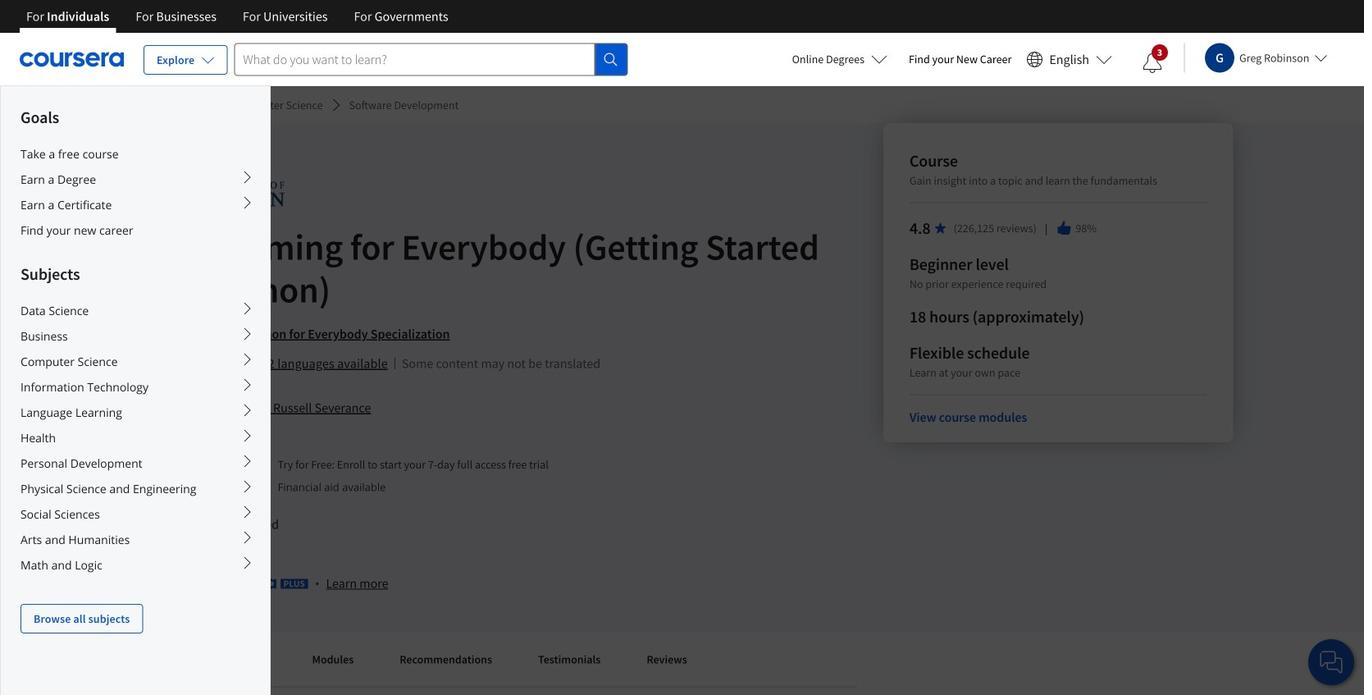 Task type: locate. For each thing, give the bounding box(es) containing it.
What do you want to learn? text field
[[234, 43, 595, 76]]

None search field
[[234, 43, 628, 76]]

explore menu element
[[1, 86, 270, 634]]

coursera image
[[20, 46, 124, 72]]

charles russell severance image
[[133, 396, 158, 420]]



Task type: vqa. For each thing, say whether or not it's contained in the screenshot.
"What" to the middle
no



Task type: describe. For each thing, give the bounding box(es) containing it.
university of michigan image
[[131, 176, 285, 213]]

banner navigation
[[13, 0, 462, 33]]

coursera plus image
[[209, 579, 309, 589]]



